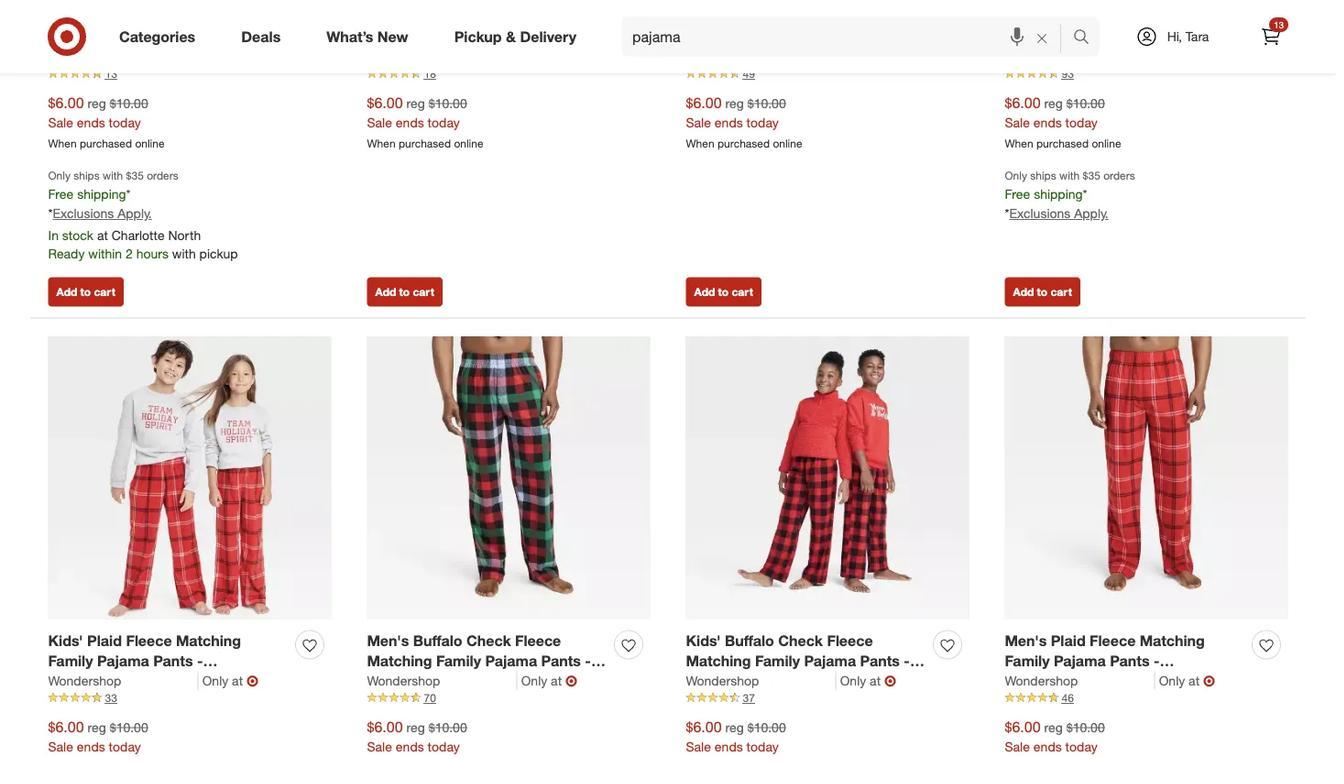 Task type: describe. For each thing, give the bounding box(es) containing it.
buffalo for toddler buffalo check fleece matching family pajama pants - wondershop™ black/green/red
[[423, 7, 472, 25]]

men's for men's buffalo check fleece matching family pajama pants - wondershop™ red
[[1005, 7, 1047, 25]]

only ships with $35 orders free shipping * * exclusions apply. in stock at  charlotte north ready within 2 hours with pickup
[[48, 168, 238, 262]]

$6.00 reg $10.00 sale ends today for men's buffalo check fleece matching family pajama pants - wondershop™ green/red/black
[[367, 718, 467, 755]]

add to cart for toddler buffalo check fleece matching family pajama pants - wondershop™ black/green/red
[[375, 285, 434, 299]]

buffalo for toddler buffalo check fleece matching family pajama pants - wondershop™ black
[[104, 7, 153, 25]]

wondershop for men's plaid fleece matching family pajama pants - wondershop™ red
[[1005, 673, 1078, 689]]

family for toddler buffalo check fleece matching family pajama pants - wondershop™ black/green/red
[[436, 28, 481, 46]]

¬ for kids' buffalo check fleece matching family pajama pants - wondershop™ red
[[885, 672, 897, 690]]

46 link
[[1005, 690, 1288, 706]]

kids' buffalo check fleece matching family pajama pants - wondershop™ red
[[686, 631, 910, 691]]

¬ for kids' buffalo check fleece matching family pajama pants - wondershop™ green/red/black
[[885, 48, 897, 66]]

wondershop™ inside "kids' plaid fleece matching family pajama pants - wondershop™ red"
[[48, 673, 144, 691]]

cart for black/green/red
[[413, 285, 434, 299]]

men's buffalo check fleece matching family pajama pants - wondershop™ red
[[1005, 7, 1229, 67]]

hi, tara
[[1167, 28, 1209, 44]]

men's for men's buffalo check fleece matching family pajama pants - wondershop™ green/red/black
[[367, 631, 409, 649]]

green/red/black for kids' buffalo check fleece matching family pajama pants - wondershop™ green/red/black
[[786, 49, 906, 67]]

wondershop for kids' buffalo check fleece matching family pajama pants - wondershop™ green/red/black
[[686, 49, 759, 65]]

fleece for kids' buffalo check fleece matching family pajama pants - wondershop™ green/red/black
[[827, 7, 873, 25]]

check for kids' buffalo check fleece matching family pajama pants - wondershop™ red
[[778, 631, 823, 649]]

to for kids' buffalo check fleece matching family pajama pants - wondershop™ green/red/black
[[718, 285, 729, 299]]

- inside "kids' plaid fleece matching family pajama pants - wondershop™ red"
[[197, 652, 203, 670]]

wondershop for men's buffalo check fleece matching family pajama pants - wondershop™ green/red/black
[[367, 673, 440, 689]]

stock
[[62, 227, 94, 243]]

1 horizontal spatial 13
[[1274, 19, 1284, 30]]

wondershop for men's buffalo check fleece matching family pajama pants - wondershop™ red
[[1005, 49, 1078, 65]]

- for kids' buffalo check fleece matching family pajama pants - wondershop™ red
[[904, 652, 910, 670]]

$10.00 down 70 at the bottom of the page
[[429, 720, 467, 736]]

fleece for toddler buffalo check fleece matching family pajama pants - wondershop™ black/green/red
[[525, 7, 571, 25]]

pajama for men's buffalo check fleece matching family pajama pants - wondershop™ red
[[1123, 28, 1175, 46]]

men's plaid fleece matching family pajama pants - wondershop™ red link
[[1005, 630, 1245, 691]]

with for red
[[1060, 168, 1080, 182]]

what's new link
[[311, 16, 431, 57]]

green/red/black for men's buffalo check fleece matching family pajama pants - wondershop™ green/red/black
[[467, 673, 587, 691]]

pajama for toddler buffalo check fleece matching family pajama pants - wondershop™ black/green/red
[[485, 28, 537, 46]]

ships for men's buffalo check fleece matching family pajama pants - wondershop™ red
[[1031, 168, 1057, 182]]

wondershop™ inside men's plaid fleece matching family pajama pants - wondershop™ red
[[1005, 673, 1101, 691]]

at inside only ships with $35 orders free shipping * * exclusions apply. in stock at  charlotte north ready within 2 hours with pickup
[[97, 227, 108, 243]]

matching for toddler buffalo check fleece matching family pajama pants - wondershop™ black/green/red
[[367, 28, 432, 46]]

family for toddler buffalo check fleece matching family pajama pants - wondershop™ black
[[117, 28, 162, 46]]

plaid for kids'
[[87, 631, 122, 649]]

only inside only ships with $35 orders free shipping * * exclusions apply.
[[1005, 168, 1027, 182]]

wondershop link down categories
[[48, 48, 199, 66]]

orders for black
[[147, 168, 179, 182]]

matching inside "kids' plaid fleece matching family pajama pants - wondershop™ red"
[[176, 631, 241, 649]]

$6.00 reg $10.00 sale ends today for men's plaid fleece matching family pajama pants - wondershop™ red
[[1005, 718, 1105, 755]]

black
[[148, 49, 187, 67]]

$10.00 down 46
[[1067, 720, 1105, 736]]

$10.00 down 37
[[748, 720, 786, 736]]

family for kids' buffalo check fleece matching family pajama pants - wondershop™ red
[[755, 652, 800, 670]]

search button
[[1065, 16, 1109, 60]]

pickup
[[454, 28, 502, 45]]

49
[[743, 67, 755, 81]]

- for kids' buffalo check fleece matching family pajama pants - wondershop™ green/red/black
[[904, 28, 910, 46]]

33 link
[[48, 690, 331, 706]]

pickup
[[199, 245, 238, 262]]

only for kids' buffalo check fleece matching family pajama pants - wondershop™ red
[[840, 673, 866, 689]]

family for kids' buffalo check fleece matching family pajama pants - wondershop™ green/red/black
[[755, 28, 800, 46]]

at for kids' buffalo check fleece matching family pajama pants - wondershop™ red
[[870, 673, 881, 689]]

toddler buffalo check fleece matching family pajama pants - wondershop™ black/green/red link
[[367, 6, 607, 67]]

wondershop™ for kids' buffalo check fleece matching family pajama pants - wondershop™ red
[[686, 673, 782, 691]]

purchased for green/red/black
[[718, 137, 770, 150]]

purchased for red
[[1037, 137, 1089, 150]]

deals link
[[226, 16, 304, 57]]

delivery
[[520, 28, 577, 45]]

- for toddler buffalo check fleece matching family pajama pants - wondershop™ black
[[266, 28, 272, 46]]

only for men's plaid fleece matching family pajama pants - wondershop™ red
[[1159, 673, 1185, 689]]

only at ¬ for kids' buffalo check fleece matching family pajama pants - wondershop™ green/red/black
[[840, 48, 897, 66]]

purchased for black
[[80, 137, 132, 150]]

apply. for black
[[118, 205, 152, 221]]

add to cart button for kids' buffalo check fleece matching family pajama pants - wondershop™ green/red/black
[[686, 277, 762, 306]]

matching for kids' buffalo check fleece matching family pajama pants - wondershop™ red
[[686, 652, 751, 670]]

$10.00 down black
[[110, 95, 148, 111]]

kids' buffalo check fleece matching family pajama pants - wondershop™ red link
[[686, 630, 926, 691]]

only for kids' buffalo check fleece matching family pajama pants - wondershop™ green/red/black
[[840, 49, 866, 65]]

33
[[105, 691, 117, 705]]

what's new
[[327, 28, 408, 45]]

what's
[[327, 28, 373, 45]]

hours
[[136, 245, 169, 262]]

pajama for kids' buffalo check fleece matching family pajama pants - wondershop™ red
[[804, 652, 856, 670]]

only inside only ships with $35 orders free shipping * * exclusions apply. in stock at  charlotte north ready within 2 hours with pickup
[[48, 168, 71, 182]]

check for kids' buffalo check fleece matching family pajama pants - wondershop™ green/red/black
[[778, 7, 823, 25]]

apply. for red
[[1074, 205, 1109, 221]]

free for men's buffalo check fleece matching family pajama pants - wondershop™ red
[[1005, 186, 1031, 202]]

men's buffalo check fleece matching family pajama pants - wondershop™ green/red/black link
[[367, 630, 607, 691]]

&
[[506, 28, 516, 45]]

add for toddler buffalo check fleece matching family pajama pants - wondershop™ black
[[56, 285, 77, 299]]

pants for men's buffalo check fleece matching family pajama pants - wondershop™ red
[[1179, 28, 1219, 46]]

plaid for men's
[[1051, 631, 1086, 649]]

add to cart for toddler buffalo check fleece matching family pajama pants - wondershop™ black
[[56, 285, 115, 299]]

online for green/red/black
[[773, 137, 803, 150]]

only ships with $35 orders free shipping * * exclusions apply.
[[1005, 168, 1136, 221]]

categories link
[[104, 16, 218, 57]]

red inside men's plaid fleece matching family pajama pants - wondershop™ red
[[1105, 673, 1133, 691]]

2
[[126, 245, 133, 262]]

1 horizontal spatial with
[[172, 245, 196, 262]]

$6.00 reg $10.00 sale ends today for kids' buffalo check fleece matching family pajama pants - wondershop™ red
[[686, 718, 786, 755]]

46
[[1062, 691, 1074, 705]]

pants inside "kids' plaid fleece matching family pajama pants - wondershop™ red"
[[153, 652, 193, 670]]

$6.00 reg $10.00 sale ends today when purchased online for red
[[1005, 94, 1122, 150]]

37 link
[[686, 690, 969, 706]]

men's buffalo check fleece matching family pajama pants - wondershop™ green/red/black
[[367, 631, 591, 691]]

kids' plaid fleece matching family pajama pants - wondershop™ red link
[[48, 630, 288, 691]]

kids' buffalo check fleece matching family pajama pants - wondershop™ green/red/black
[[686, 7, 910, 67]]

- for toddler buffalo check fleece matching family pajama pants - wondershop™ black/green/red
[[585, 28, 591, 46]]

$10.00 down 18
[[429, 95, 467, 111]]

add to cart button for men's buffalo check fleece matching family pajama pants - wondershop™ red
[[1005, 277, 1081, 306]]

shipping for red
[[1034, 186, 1083, 202]]

when for toddler buffalo check fleece matching family pajama pants - wondershop™ black/green/red
[[367, 137, 396, 150]]

check for toddler buffalo check fleece matching family pajama pants - wondershop™ black/green/red
[[476, 7, 521, 25]]

- for men's buffalo check fleece matching family pajama pants - wondershop™ red
[[1223, 28, 1229, 46]]

add for toddler buffalo check fleece matching family pajama pants - wondershop™ black/green/red
[[375, 285, 396, 299]]

¬ for men's plaid fleece matching family pajama pants - wondershop™ red
[[1204, 672, 1216, 690]]

hi,
[[1167, 28, 1182, 44]]

$10.00 down 33 at the left bottom of the page
[[110, 720, 148, 736]]

pajama for men's buffalo check fleece matching family pajama pants - wondershop™ green/red/black
[[485, 652, 537, 670]]

red inside men's buffalo check fleece matching family pajama pants - wondershop™ red
[[1105, 49, 1133, 67]]

pants for men's buffalo check fleece matching family pajama pants - wondershop™ green/red/black
[[541, 652, 581, 670]]

wondershop™ for men's buffalo check fleece matching family pajama pants - wondershop™ red
[[1005, 49, 1101, 67]]

wondershop down categories
[[48, 49, 121, 65]]

wondershop™ for kids' buffalo check fleece matching family pajama pants - wondershop™ green/red/black
[[686, 49, 782, 67]]

family inside "kids' plaid fleece matching family pajama pants - wondershop™ red"
[[48, 652, 93, 670]]

wondershop for kids' plaid fleece matching family pajama pants - wondershop™ red
[[48, 673, 121, 689]]

0 horizontal spatial 13
[[105, 67, 117, 81]]

north
[[168, 227, 201, 243]]

family inside men's plaid fleece matching family pajama pants - wondershop™ red
[[1005, 652, 1050, 670]]

exclusions for toddler buffalo check fleece matching family pajama pants - wondershop™ black
[[53, 205, 114, 221]]

men's buffalo check fleece matching family pajama pants - wondershop™ red link
[[1005, 6, 1245, 67]]

matching inside men's plaid fleece matching family pajama pants - wondershop™ red
[[1140, 631, 1205, 649]]

shipping for black
[[77, 186, 126, 202]]



Task type: locate. For each thing, give the bounding box(es) containing it.
2 when from the left
[[367, 137, 396, 150]]

70
[[424, 691, 436, 705]]

exclusions
[[53, 205, 114, 221], [1010, 205, 1071, 221]]

2 ships from the left
[[1031, 168, 1057, 182]]

at for kids' buffalo check fleece matching family pajama pants - wondershop™ green/red/black
[[870, 49, 881, 65]]

with
[[103, 168, 123, 182], [1060, 168, 1080, 182], [172, 245, 196, 262]]

1 $6.00 reg $10.00 sale ends today from the left
[[48, 718, 148, 755]]

4 purchased from the left
[[1037, 137, 1089, 150]]

family
[[117, 28, 162, 46], [436, 28, 481, 46], [755, 28, 800, 46], [1074, 28, 1119, 46], [48, 652, 93, 670], [436, 652, 481, 670], [755, 652, 800, 670], [1005, 652, 1050, 670]]

purchased
[[80, 137, 132, 150], [399, 137, 451, 150], [718, 137, 770, 150], [1037, 137, 1089, 150]]

kids' inside "kids' plaid fleece matching family pajama pants - wondershop™ red"
[[48, 631, 83, 649]]

only at ¬ up 49 link
[[840, 48, 897, 66]]

pajama up 46
[[1054, 652, 1106, 670]]

wondershop up 33 at the left bottom of the page
[[48, 673, 121, 689]]

- up 49 link
[[904, 28, 910, 46]]

1 horizontal spatial orders
[[1104, 168, 1136, 182]]

- inside kids' buffalo check fleece matching family pajama pants - wondershop™ green/red/black
[[904, 28, 910, 46]]

- inside men's buffalo check fleece matching family pajama pants - wondershop™ red
[[1223, 28, 1229, 46]]

$6.00 reg $10.00 sale ends today down 37
[[686, 718, 786, 755]]

free inside only ships with $35 orders free shipping * * exclusions apply.
[[1005, 186, 1031, 202]]

wondershop™ inside men's buffalo check fleece matching family pajama pants - wondershop™ red
[[1005, 49, 1101, 67]]

pickup & delivery
[[454, 28, 577, 45]]

3 add to cart button from the left
[[686, 277, 762, 306]]

2 exclusions apply. link from the left
[[1010, 205, 1109, 221]]

pajama for toddler buffalo check fleece matching family pajama pants - wondershop™ black
[[166, 28, 218, 46]]

0 horizontal spatial free
[[48, 186, 74, 202]]

2 $6.00 reg $10.00 sale ends today when purchased online from the left
[[367, 94, 484, 150]]

at up 33 link
[[232, 673, 243, 689]]

1 shipping from the left
[[77, 186, 126, 202]]

wondershop link up 46
[[1005, 672, 1156, 690]]

1 vertical spatial 13 link
[[48, 66, 331, 82]]

1 horizontal spatial exclusions apply. link
[[1010, 205, 1109, 221]]

2 plaid from the left
[[1051, 631, 1086, 649]]

pants
[[222, 28, 262, 46], [541, 28, 581, 46], [860, 28, 900, 46], [1179, 28, 1219, 46], [153, 652, 193, 670], [541, 652, 581, 670], [860, 652, 900, 670], [1110, 652, 1150, 670]]

0 horizontal spatial shipping
[[77, 186, 126, 202]]

1 exclusions apply. link from the left
[[53, 205, 152, 221]]

pajama inside "kids' plaid fleece matching family pajama pants - wondershop™ red"
[[97, 652, 149, 670]]

2 free from the left
[[1005, 186, 1031, 202]]

to for men's buffalo check fleece matching family pajama pants - wondershop™ red
[[1037, 285, 1048, 299]]

$10.00 down 49
[[748, 95, 786, 111]]

3 to from the left
[[718, 285, 729, 299]]

wondershop up 49
[[686, 49, 759, 65]]

men's inside men's buffalo check fleece matching family pajama pants - wondershop™ red
[[1005, 7, 1047, 25]]

family inside kids' buffalo check fleece matching family pajama pants - wondershop™ green/red/black
[[755, 28, 800, 46]]

4 add to cart button from the left
[[1005, 277, 1081, 306]]

fleece for men's buffalo check fleece matching family pajama pants - wondershop™ green/red/black
[[515, 631, 561, 649]]

matching inside men's buffalo check fleece matching family pajama pants - wondershop™ red
[[1005, 28, 1070, 46]]

online for black/green/red
[[454, 137, 484, 150]]

toddler buffalo check fleece matching family pajama pants - wondershop™ black
[[48, 7, 272, 67]]

2 horizontal spatial with
[[1060, 168, 1080, 182]]

$6.00 reg $10.00 sale ends today down 33 at the left bottom of the page
[[48, 718, 148, 755]]

check up the &
[[476, 7, 521, 25]]

family for men's buffalo check fleece matching family pajama pants - wondershop™ red
[[1074, 28, 1119, 46]]

apply. inside only ships with $35 orders free shipping * * exclusions apply.
[[1074, 205, 1109, 221]]

2 cart from the left
[[413, 285, 434, 299]]

in
[[48, 227, 59, 243]]

49 link
[[686, 66, 969, 82]]

purchased up only ships with $35 orders free shipping * * exclusions apply.
[[1037, 137, 1089, 150]]

13
[[1274, 19, 1284, 30], [105, 67, 117, 81]]

only at ¬ for kids' buffalo check fleece matching family pajama pants - wondershop™ red
[[840, 672, 897, 690]]

1 $6.00 reg $10.00 sale ends today when purchased online from the left
[[48, 94, 165, 150]]

3 $6.00 reg $10.00 sale ends today from the left
[[686, 718, 786, 755]]

0 horizontal spatial green/red/black
[[467, 673, 587, 691]]

ready
[[48, 245, 85, 262]]

0 horizontal spatial plaid
[[87, 631, 122, 649]]

buffalo for men's buffalo check fleece matching family pajama pants - wondershop™ green/red/black
[[413, 631, 462, 649]]

cart for black
[[94, 285, 115, 299]]

37
[[743, 691, 755, 705]]

pajama inside toddler buffalo check fleece matching family pajama pants - wondershop™ black/green/red
[[485, 28, 537, 46]]

check inside kids' buffalo check fleece matching family pajama pants - wondershop™ green/red/black
[[778, 7, 823, 25]]

online up only ships with $35 orders free shipping * * exclusions apply. in stock at  charlotte north ready within 2 hours with pickup
[[135, 137, 165, 150]]

toddler inside toddler buffalo check fleece matching family pajama pants - wondershop™ black
[[48, 7, 100, 25]]

men's inside men's plaid fleece matching family pajama pants - wondershop™ red
[[1005, 631, 1047, 649]]

1 $35 from the left
[[126, 168, 144, 182]]

$35 inside only ships with $35 orders free shipping * * exclusions apply. in stock at  charlotte north ready within 2 hours with pickup
[[126, 168, 144, 182]]

family inside the men's buffalo check fleece matching family pajama pants - wondershop™ green/red/black
[[436, 652, 481, 670]]

0 horizontal spatial exclusions apply. link
[[53, 205, 152, 221]]

0 vertical spatial green/red/black
[[786, 49, 906, 67]]

matching inside the men's buffalo check fleece matching family pajama pants - wondershop™ green/red/black
[[367, 652, 432, 670]]

at for men's plaid fleece matching family pajama pants - wondershop™ red
[[1189, 673, 1200, 689]]

wondershop
[[48, 49, 121, 65], [686, 49, 759, 65], [1005, 49, 1078, 65], [48, 673, 121, 689], [367, 673, 440, 689], [686, 673, 759, 689], [1005, 673, 1078, 689]]

1 orders from the left
[[147, 168, 179, 182]]

add to cart button for toddler buffalo check fleece matching family pajama pants - wondershop™ black/green/red
[[367, 277, 443, 306]]

2 $6.00 reg $10.00 sale ends today from the left
[[367, 718, 467, 755]]

check inside men's buffalo check fleece matching family pajama pants - wondershop™ red
[[1105, 7, 1149, 25]]

3 add from the left
[[694, 285, 715, 299]]

0 horizontal spatial 13 link
[[48, 66, 331, 82]]

4 when from the left
[[1005, 137, 1034, 150]]

kids' inside kids' buffalo check fleece matching family pajama pants - wondershop™ green/red/black
[[686, 7, 721, 25]]

pajama inside kids' buffalo check fleece matching family pajama pants - wondershop™ green/red/black
[[804, 28, 856, 46]]

sale
[[48, 115, 73, 131], [367, 115, 392, 131], [686, 115, 711, 131], [1005, 115, 1030, 131], [48, 739, 73, 755], [367, 739, 392, 755], [686, 739, 711, 755], [1005, 739, 1030, 755]]

to for toddler buffalo check fleece matching family pajama pants - wondershop™ black/green/red
[[399, 285, 410, 299]]

orders inside only ships with $35 orders free shipping * * exclusions apply. in stock at  charlotte north ready within 2 hours with pickup
[[147, 168, 179, 182]]

$6.00
[[48, 94, 84, 112], [367, 94, 403, 112], [686, 94, 722, 112], [1005, 94, 1041, 112], [48, 718, 84, 736], [367, 718, 403, 736], [686, 718, 722, 736], [1005, 718, 1041, 736]]

4 online from the left
[[1092, 137, 1122, 150]]

add for men's buffalo check fleece matching family pajama pants - wondershop™ red
[[1013, 285, 1034, 299]]

1 to from the left
[[80, 285, 91, 299]]

- up 37 link
[[904, 652, 910, 670]]

pants inside toddler buffalo check fleece matching family pajama pants - wondershop™ black
[[222, 28, 262, 46]]

0 horizontal spatial ships
[[74, 168, 100, 182]]

check for toddler buffalo check fleece matching family pajama pants - wondershop™ black
[[157, 7, 202, 25]]

reg
[[87, 95, 106, 111], [406, 95, 425, 111], [725, 95, 744, 111], [1044, 95, 1063, 111], [87, 720, 106, 736], [406, 720, 425, 736], [725, 720, 744, 736], [1044, 720, 1063, 736]]

2 add to cart from the left
[[375, 285, 434, 299]]

pajama for kids' buffalo check fleece matching family pajama pants - wondershop™ green/red/black
[[804, 28, 856, 46]]

1 horizontal spatial exclusions
[[1010, 205, 1071, 221]]

buffalo up 70 at the bottom of the page
[[413, 631, 462, 649]]

wondershop™ inside kids' buffalo check fleece matching family pajama pants - wondershop™ green/red/black
[[686, 49, 782, 67]]

1 when from the left
[[48, 137, 77, 150]]

*
[[126, 186, 131, 202], [1083, 186, 1088, 202], [48, 205, 53, 221], [1005, 205, 1010, 221]]

at up 46 link on the right bottom of page
[[1189, 673, 1200, 689]]

pants for kids' buffalo check fleece matching family pajama pants - wondershop™ green/red/black
[[860, 28, 900, 46]]

free for toddler buffalo check fleece matching family pajama pants - wondershop™ black
[[48, 186, 74, 202]]

13 link down "categories" link
[[48, 66, 331, 82]]

fleece inside "kids' plaid fleece matching family pajama pants - wondershop™ red"
[[126, 631, 172, 649]]

wondershop link down the search
[[1005, 48, 1156, 66]]

2 shipping from the left
[[1034, 186, 1083, 202]]

- up 46 link on the right bottom of page
[[1154, 652, 1160, 670]]

to
[[80, 285, 91, 299], [399, 285, 410, 299], [718, 285, 729, 299], [1037, 285, 1048, 299]]

family inside kids' buffalo check fleece matching family pajama pants - wondershop™ red
[[755, 652, 800, 670]]

cart for green/red/black
[[732, 285, 753, 299]]

check inside toddler buffalo check fleece matching family pajama pants - wondershop™ black/green/red
[[476, 7, 521, 25]]

1 apply. from the left
[[118, 205, 152, 221]]

1 toddler from the left
[[48, 7, 100, 25]]

at up 49 link
[[870, 49, 881, 65]]

0 horizontal spatial apply.
[[118, 205, 152, 221]]

buffalo inside men's buffalo check fleece matching family pajama pants - wondershop™ red
[[1051, 7, 1100, 25]]

4 add to cart from the left
[[1013, 285, 1072, 299]]

kids' for kids' plaid fleece matching family pajama pants - wondershop™ red
[[48, 631, 83, 649]]

matching up 18
[[367, 28, 432, 46]]

18 link
[[367, 66, 650, 82]]

0 horizontal spatial exclusions
[[53, 205, 114, 221]]

wondershop link for kids' buffalo check fleece matching family pajama pants - wondershop™ red
[[686, 672, 837, 690]]

toddler buffalo check fleece matching family pajama pants - wondershop™ black link
[[48, 6, 288, 67]]

green/red/black inside the men's buffalo check fleece matching family pajama pants - wondershop™ green/red/black
[[467, 673, 587, 691]]

check inside kids' buffalo check fleece matching family pajama pants - wondershop™ red
[[778, 631, 823, 649]]

0 vertical spatial 13
[[1274, 19, 1284, 30]]

-
[[266, 28, 272, 46], [585, 28, 591, 46], [904, 28, 910, 46], [1223, 28, 1229, 46], [197, 652, 203, 670], [585, 652, 591, 670], [904, 652, 910, 670], [1154, 652, 1160, 670]]

1 add to cart from the left
[[56, 285, 115, 299]]

pants inside kids' buffalo check fleece matching family pajama pants - wondershop™ red
[[860, 652, 900, 670]]

red right 37
[[786, 673, 814, 691]]

only at ¬ for men's plaid fleece matching family pajama pants - wondershop™ red
[[1159, 672, 1216, 690]]

pants up 70 link
[[541, 652, 581, 670]]

only at ¬ up 37 link
[[840, 672, 897, 690]]

orders for red
[[1104, 168, 1136, 182]]

- inside the men's buffalo check fleece matching family pajama pants - wondershop™ green/red/black
[[585, 652, 591, 670]]

$10.00
[[110, 95, 148, 111], [429, 95, 467, 111], [748, 95, 786, 111], [1067, 95, 1105, 111], [110, 720, 148, 736], [429, 720, 467, 736], [748, 720, 786, 736], [1067, 720, 1105, 736]]

1 cart from the left
[[94, 285, 115, 299]]

men's inside the men's buffalo check fleece matching family pajama pants - wondershop™ green/red/black
[[367, 631, 409, 649]]

purchased down 18
[[399, 137, 451, 150]]

pants right "categories" link
[[222, 28, 262, 46]]

red right 46
[[1105, 673, 1133, 691]]

pickup & delivery link
[[439, 16, 600, 57]]

toddler left "categories" link
[[48, 7, 100, 25]]

kids' buffalo check fleece matching family pajama pants - wondershop™ red image
[[686, 336, 969, 619], [686, 336, 969, 619]]

apply.
[[118, 205, 152, 221], [1074, 205, 1109, 221]]

1 horizontal spatial 13 link
[[1251, 16, 1292, 57]]

1 add from the left
[[56, 285, 77, 299]]

at up 70 link
[[551, 673, 562, 689]]

fleece inside toddler buffalo check fleece matching family pajama pants - wondershop™ black
[[206, 7, 252, 25]]

online for red
[[1092, 137, 1122, 150]]

plaid up 46
[[1051, 631, 1086, 649]]

matching up 46 link on the right bottom of page
[[1140, 631, 1205, 649]]

wondershop link for men's buffalo check fleece matching family pajama pants - wondershop™ green/red/black
[[367, 672, 518, 690]]

online down 18 'link'
[[454, 137, 484, 150]]

within
[[88, 245, 122, 262]]

exclusions inside only ships with $35 orders free shipping * * exclusions apply.
[[1010, 205, 1071, 221]]

kids' plaid fleece matching family pajama pants - wondershop™ red image
[[48, 336, 331, 619], [48, 336, 331, 619]]

fleece for toddler buffalo check fleece matching family pajama pants - wondershop™ black
[[206, 7, 252, 25]]

plaid up 33 at the left bottom of the page
[[87, 631, 122, 649]]

to for toddler buffalo check fleece matching family pajama pants - wondershop™ black
[[80, 285, 91, 299]]

pajama up 37 link
[[804, 652, 856, 670]]

red
[[1105, 49, 1133, 67], [148, 673, 176, 691], [786, 673, 814, 691], [1105, 673, 1133, 691]]

matching for men's buffalo check fleece matching family pajama pants - wondershop™ green/red/black
[[367, 652, 432, 670]]

pants up 49 link
[[860, 28, 900, 46]]

1 ships from the left
[[74, 168, 100, 182]]

at up "within" on the top of the page
[[97, 227, 108, 243]]

3 cart from the left
[[732, 285, 753, 299]]

only at ¬ for kids' plaid fleece matching family pajama pants - wondershop™ red
[[202, 672, 259, 690]]

buffalo up pickup
[[423, 7, 472, 25]]

wondershop™ for men's buffalo check fleece matching family pajama pants - wondershop™ green/red/black
[[367, 673, 463, 691]]

plaid inside "kids' plaid fleece matching family pajama pants - wondershop™ red"
[[87, 631, 122, 649]]

fleece up 33 link
[[126, 631, 172, 649]]

green/red/black
[[786, 49, 906, 67], [467, 673, 587, 691]]

fleece up 46 link on the right bottom of page
[[1090, 631, 1136, 649]]

men's plaid fleece matching family pajama pants - wondershop™ red
[[1005, 631, 1205, 691]]

1 horizontal spatial ships
[[1031, 168, 1057, 182]]

3 when from the left
[[686, 137, 715, 150]]

with inside only ships with $35 orders free shipping * * exclusions apply.
[[1060, 168, 1080, 182]]

0 horizontal spatial toddler
[[48, 7, 100, 25]]

pants up 46 link on the right bottom of page
[[1110, 652, 1150, 670]]

fleece for kids' buffalo check fleece matching family pajama pants - wondershop™ red
[[827, 631, 873, 649]]

13 link right tara
[[1251, 16, 1292, 57]]

toddler buffalo check fleece matching family pajama pants - wondershop™ black/green/red
[[367, 7, 591, 67]]

2 exclusions from the left
[[1010, 205, 1071, 221]]

wondershop link for kids' buffalo check fleece matching family pajama pants - wondershop™ green/red/black
[[686, 48, 837, 66]]

1 add to cart button from the left
[[48, 277, 124, 306]]

check inside toddler buffalo check fleece matching family pajama pants - wondershop™ black
[[157, 7, 202, 25]]

toddler inside toddler buffalo check fleece matching family pajama pants - wondershop™ black/green/red
[[367, 7, 419, 25]]

buffalo for kids' buffalo check fleece matching family pajama pants - wondershop™ green/red/black
[[725, 7, 774, 25]]

ships inside only ships with $35 orders free shipping * * exclusions apply.
[[1031, 168, 1057, 182]]

pajama up 49 link
[[804, 28, 856, 46]]

fleece up 49 link
[[827, 7, 873, 25]]

orders inside only ships with $35 orders free shipping * * exclusions apply.
[[1104, 168, 1136, 182]]

check for men's buffalo check fleece matching family pajama pants - wondershop™ green/red/black
[[467, 631, 511, 649]]

plaid
[[87, 631, 122, 649], [1051, 631, 1086, 649]]

13 left black
[[105, 67, 117, 81]]

¬ up 37 link
[[885, 672, 897, 690]]

add to cart for kids' buffalo check fleece matching family pajama pants - wondershop™ green/red/black
[[694, 285, 753, 299]]

pants inside toddler buffalo check fleece matching family pajama pants - wondershop™ black/green/red
[[541, 28, 581, 46]]

family for men's buffalo check fleece matching family pajama pants - wondershop™ green/red/black
[[436, 652, 481, 670]]

wondershop up 93
[[1005, 49, 1078, 65]]

93 link
[[1005, 66, 1288, 82]]

fleece for men's buffalo check fleece matching family pajama pants - wondershop™ red
[[1153, 7, 1199, 25]]

matching inside toddler buffalo check fleece matching family pajama pants - wondershop™ black
[[48, 28, 113, 46]]

1 horizontal spatial toddler
[[367, 7, 419, 25]]

at up 37 link
[[870, 673, 881, 689]]

wondershop link up 49
[[686, 48, 837, 66]]

2 orders from the left
[[1104, 168, 1136, 182]]

buffalo inside toddler buffalo check fleece matching family pajama pants - wondershop™ black
[[104, 7, 153, 25]]

fleece inside men's buffalo check fleece matching family pajama pants - wondershop™ red
[[1153, 7, 1199, 25]]

plaid inside men's plaid fleece matching family pajama pants - wondershop™ red
[[1051, 631, 1086, 649]]

matching for men's buffalo check fleece matching family pajama pants - wondershop™ red
[[1005, 28, 1070, 46]]

4 $6.00 reg $10.00 sale ends today when purchased online from the left
[[1005, 94, 1122, 150]]

when for toddler buffalo check fleece matching family pajama pants - wondershop™ black
[[48, 137, 77, 150]]

toddler up new
[[367, 7, 419, 25]]

exclusions inside only ships with $35 orders free shipping * * exclusions apply. in stock at  charlotte north ready within 2 hours with pickup
[[53, 205, 114, 221]]

wondershop link up 70 at the bottom of the page
[[367, 672, 518, 690]]

0 horizontal spatial with
[[103, 168, 123, 182]]

pajama inside the men's buffalo check fleece matching family pajama pants - wondershop™ green/red/black
[[485, 652, 537, 670]]

pajama up 70 link
[[485, 652, 537, 670]]

men's
[[1005, 7, 1047, 25], [367, 631, 409, 649], [1005, 631, 1047, 649]]

search
[[1065, 29, 1109, 47]]

18
[[424, 67, 436, 81]]

$10.00 down 93
[[1067, 95, 1105, 111]]

1 horizontal spatial free
[[1005, 186, 1031, 202]]

- inside toddler buffalo check fleece matching family pajama pants - wondershop™ black
[[266, 28, 272, 46]]

online for black
[[135, 137, 165, 150]]

apply. inside only ships with $35 orders free shipping * * exclusions apply. in stock at  charlotte north ready within 2 hours with pickup
[[118, 205, 152, 221]]

- inside kids' buffalo check fleece matching family pajama pants - wondershop™ red
[[904, 652, 910, 670]]

red inside "kids' plaid fleece matching family pajama pants - wondershop™ red"
[[148, 673, 176, 691]]

only at ¬
[[840, 48, 897, 66], [202, 672, 259, 690], [521, 672, 578, 690], [840, 672, 897, 690], [1159, 672, 1216, 690]]

0 horizontal spatial orders
[[147, 168, 179, 182]]

$6.00 reg $10.00 sale ends today down 70 at the bottom of the page
[[367, 718, 467, 755]]

buffalo inside kids' buffalo check fleece matching family pajama pants - wondershop™ green/red/black
[[725, 7, 774, 25]]

- left what's
[[266, 28, 272, 46]]

wondershop™
[[48, 49, 144, 67], [367, 49, 463, 67], [686, 49, 782, 67], [1005, 49, 1101, 67], [48, 673, 144, 691], [367, 673, 463, 691], [686, 673, 782, 691], [1005, 673, 1101, 691]]

men's buffalo check fleece matching family pajama pants - wondershop™ green/red/black image
[[367, 336, 650, 619], [367, 336, 650, 619]]

wondershop™ inside toddler buffalo check fleece matching family pajama pants - wondershop™ black/green/red
[[367, 49, 463, 67]]

pajama up 93 link
[[1123, 28, 1175, 46]]

online
[[135, 137, 165, 150], [454, 137, 484, 150], [773, 137, 803, 150], [1092, 137, 1122, 150]]

pants inside men's buffalo check fleece matching family pajama pants - wondershop™ red
[[1179, 28, 1219, 46]]

toddler
[[48, 7, 100, 25], [367, 7, 419, 25]]

- inside toddler buffalo check fleece matching family pajama pants - wondershop™ black/green/red
[[585, 28, 591, 46]]

matching up 70 at the bottom of the page
[[367, 652, 432, 670]]

fleece inside kids' buffalo check fleece matching family pajama pants - wondershop™ red
[[827, 631, 873, 649]]

matching up 37
[[686, 652, 751, 670]]

only
[[840, 49, 866, 65], [48, 168, 71, 182], [1005, 168, 1027, 182], [202, 673, 228, 689], [521, 673, 547, 689], [840, 673, 866, 689], [1159, 673, 1185, 689]]

purchased up only ships with $35 orders free shipping * * exclusions apply. in stock at  charlotte north ready within 2 hours with pickup
[[80, 137, 132, 150]]

ships inside only ships with $35 orders free shipping * * exclusions apply. in stock at  charlotte north ready within 2 hours with pickup
[[74, 168, 100, 182]]

matching inside kids' buffalo check fleece matching family pajama pants - wondershop™ red
[[686, 652, 751, 670]]

men's for men's plaid fleece matching family pajama pants - wondershop™ red
[[1005, 631, 1047, 649]]

3 $6.00 reg $10.00 sale ends today when purchased online from the left
[[686, 94, 803, 150]]

add to cart button
[[48, 277, 124, 306], [367, 277, 443, 306], [686, 277, 762, 306], [1005, 277, 1081, 306]]

93
[[1062, 67, 1074, 81]]

2 purchased from the left
[[399, 137, 451, 150]]

wondershop link
[[48, 48, 199, 66], [686, 48, 837, 66], [1005, 48, 1156, 66], [48, 672, 199, 690], [367, 672, 518, 690], [686, 672, 837, 690], [1005, 672, 1156, 690]]

charlotte
[[112, 227, 165, 243]]

4 to from the left
[[1037, 285, 1048, 299]]

online up only ships with $35 orders free shipping * * exclusions apply.
[[1092, 137, 1122, 150]]

- right delivery
[[585, 28, 591, 46]]

$6.00 reg $10.00 sale ends today when purchased online for black/green/red
[[367, 94, 484, 150]]

$35 for black
[[126, 168, 144, 182]]

13 link
[[1251, 16, 1292, 57], [48, 66, 331, 82]]

1 plaid from the left
[[87, 631, 122, 649]]

when for men's buffalo check fleece matching family pajama pants - wondershop™ red
[[1005, 137, 1034, 150]]

black/green/red
[[467, 49, 587, 67]]

4 add from the left
[[1013, 285, 1034, 299]]

- inside men's plaid fleece matching family pajama pants - wondershop™ red
[[1154, 652, 1160, 670]]

wondershop™ inside toddler buffalo check fleece matching family pajama pants - wondershop™ black
[[48, 49, 144, 67]]

shipping inside only ships with $35 orders free shipping * * exclusions apply.
[[1034, 186, 1083, 202]]

2 toddler from the left
[[367, 7, 419, 25]]

red inside kids' buffalo check fleece matching family pajama pants - wondershop™ red
[[786, 673, 814, 691]]

green/red/black inside kids' buffalo check fleece matching family pajama pants - wondershop™ green/red/black
[[786, 49, 906, 67]]

2 add from the left
[[375, 285, 396, 299]]

kids' buffalo check fleece matching family pajama pants - wondershop™ green/red/black link
[[686, 6, 926, 67]]

What can we help you find? suggestions appear below search field
[[622, 16, 1078, 57]]

toddler for toddler buffalo check fleece matching family pajama pants - wondershop™ black
[[48, 7, 100, 25]]

wondershop up 37
[[686, 673, 759, 689]]

free
[[48, 186, 74, 202], [1005, 186, 1031, 202]]

wondershop link for men's plaid fleece matching family pajama pants - wondershop™ red
[[1005, 672, 1156, 690]]

fleece inside the men's buffalo check fleece matching family pajama pants - wondershop™ green/red/black
[[515, 631, 561, 649]]

¬ up 49 link
[[885, 48, 897, 66]]

$35 inside only ships with $35 orders free shipping * * exclusions apply.
[[1083, 168, 1101, 182]]

ships
[[74, 168, 100, 182], [1031, 168, 1057, 182]]

men's plaid fleece matching family pajama pants - wondershop™ red image
[[1005, 336, 1288, 619], [1005, 336, 1288, 619]]

pajama inside men's buffalo check fleece matching family pajama pants - wondershop™ red
[[1123, 28, 1175, 46]]

family inside toddler buffalo check fleece matching family pajama pants - wondershop™ black
[[117, 28, 162, 46]]

pants for toddler buffalo check fleece matching family pajama pants - wondershop™ black/green/red
[[541, 28, 581, 46]]

$6.00 reg $10.00 sale ends today down 46
[[1005, 718, 1105, 755]]

$35 for red
[[1083, 168, 1101, 182]]

pajama inside men's plaid fleece matching family pajama pants - wondershop™ red
[[1054, 652, 1106, 670]]

only at ¬ up 46 link on the right bottom of page
[[1159, 672, 1216, 690]]

buffalo up the search
[[1051, 7, 1100, 25]]

2 to from the left
[[399, 285, 410, 299]]

buffalo inside toddler buffalo check fleece matching family pajama pants - wondershop™ black/green/red
[[423, 7, 472, 25]]

pajama up black/green/red
[[485, 28, 537, 46]]

matching for kids' buffalo check fleece matching family pajama pants - wondershop™ green/red/black
[[686, 28, 751, 46]]

family inside toddler buffalo check fleece matching family pajama pants - wondershop™ black/green/red
[[436, 28, 481, 46]]

shipping inside only ships with $35 orders free shipping * * exclusions apply. in stock at  charlotte north ready within 2 hours with pickup
[[77, 186, 126, 202]]

1 free from the left
[[48, 186, 74, 202]]

fleece up 37 link
[[827, 631, 873, 649]]

1 horizontal spatial shipping
[[1034, 186, 1083, 202]]

pants inside kids' buffalo check fleece matching family pajama pants - wondershop™ green/red/black
[[860, 28, 900, 46]]

when
[[48, 137, 77, 150], [367, 137, 396, 150], [686, 137, 715, 150], [1005, 137, 1034, 150]]

$6.00 reg $10.00 sale ends today when purchased online down 49
[[686, 94, 803, 150]]

pants inside men's plaid fleece matching family pajama pants - wondershop™ red
[[1110, 652, 1150, 670]]

0 horizontal spatial $35
[[126, 168, 144, 182]]

kids' for kids' buffalo check fleece matching family pajama pants - wondershop™ green/red/black
[[686, 7, 721, 25]]

70 link
[[367, 690, 650, 706]]

fleece up hi,
[[1153, 7, 1199, 25]]

1 vertical spatial 13
[[105, 67, 117, 81]]

wondershop™ inside the men's buffalo check fleece matching family pajama pants - wondershop™ green/red/black
[[367, 673, 463, 691]]

purchased down 49
[[718, 137, 770, 150]]

tara
[[1186, 28, 1209, 44]]

matching inside toddler buffalo check fleece matching family pajama pants - wondershop™ black/green/red
[[367, 28, 432, 46]]

categories
[[119, 28, 195, 45]]

1 horizontal spatial apply.
[[1074, 205, 1109, 221]]

1 horizontal spatial green/red/black
[[786, 49, 906, 67]]

family inside men's buffalo check fleece matching family pajama pants - wondershop™ red
[[1074, 28, 1119, 46]]

check up 49 link
[[778, 7, 823, 25]]

4 $6.00 reg $10.00 sale ends today from the left
[[1005, 718, 1105, 755]]

fleece inside men's plaid fleece matching family pajama pants - wondershop™ red
[[1090, 631, 1136, 649]]

$6.00 reg $10.00 sale ends today when purchased online down black
[[48, 94, 165, 150]]

buffalo for kids' buffalo check fleece matching family pajama pants - wondershop™ red
[[725, 631, 774, 649]]

1 exclusions from the left
[[53, 205, 114, 221]]

1 purchased from the left
[[80, 137, 132, 150]]

3 add to cart from the left
[[694, 285, 753, 299]]

3 purchased from the left
[[718, 137, 770, 150]]

$6.00 reg $10.00 sale ends today when purchased online for black
[[48, 94, 165, 150]]

buffalo inside kids' buffalo check fleece matching family pajama pants - wondershop™ red
[[725, 631, 774, 649]]

wondershop link for kids' plaid fleece matching family pajama pants - wondershop™ red
[[48, 672, 199, 690]]

3 online from the left
[[773, 137, 803, 150]]

fleece inside toddler buffalo check fleece matching family pajama pants - wondershop™ black/green/red
[[525, 7, 571, 25]]

ships for toddler buffalo check fleece matching family pajama pants - wondershop™ black
[[74, 168, 100, 182]]

1 horizontal spatial plaid
[[1051, 631, 1086, 649]]

pants for toddler buffalo check fleece matching family pajama pants - wondershop™ black
[[222, 28, 262, 46]]

matching up 33 link
[[176, 631, 241, 649]]

ends
[[77, 115, 105, 131], [396, 115, 424, 131], [715, 115, 743, 131], [1034, 115, 1062, 131], [77, 739, 105, 755], [396, 739, 424, 755], [715, 739, 743, 755], [1034, 739, 1062, 755]]

wondershop link up 33 at the left bottom of the page
[[48, 672, 199, 690]]

- up 70 link
[[585, 652, 591, 670]]

2 $35 from the left
[[1083, 168, 1101, 182]]

kids'
[[686, 7, 721, 25], [48, 631, 83, 649], [686, 631, 721, 649]]

wondershop™ inside kids' buffalo check fleece matching family pajama pants - wondershop™ red
[[686, 673, 782, 691]]

13 right tara
[[1274, 19, 1284, 30]]

pajama
[[166, 28, 218, 46], [485, 28, 537, 46], [804, 28, 856, 46], [1123, 28, 1175, 46], [97, 652, 149, 670], [485, 652, 537, 670], [804, 652, 856, 670], [1054, 652, 1106, 670]]

pajama inside kids' buffalo check fleece matching family pajama pants - wondershop™ red
[[804, 652, 856, 670]]

pajama inside toddler buffalo check fleece matching family pajama pants - wondershop™ black
[[166, 28, 218, 46]]

pajama up 33 at the left bottom of the page
[[97, 652, 149, 670]]

add to cart
[[56, 285, 115, 299], [375, 285, 434, 299], [694, 285, 753, 299], [1013, 285, 1072, 299]]

matching up 93
[[1005, 28, 1070, 46]]

wondershop link for men's buffalo check fleece matching family pajama pants - wondershop™ red
[[1005, 48, 1156, 66]]

wondershop up 46
[[1005, 673, 1078, 689]]

pajama up black
[[166, 28, 218, 46]]

- right tara
[[1223, 28, 1229, 46]]

shipping
[[77, 186, 126, 202], [1034, 186, 1083, 202]]

matching inside kids' buffalo check fleece matching family pajama pants - wondershop™ green/red/black
[[686, 28, 751, 46]]

deals
[[241, 28, 281, 45]]

¬
[[566, 48, 578, 66], [885, 48, 897, 66], [247, 672, 259, 690], [566, 672, 578, 690], [885, 672, 897, 690], [1204, 672, 1216, 690]]

pants up 33 link
[[153, 652, 193, 670]]

check inside the men's buffalo check fleece matching family pajama pants - wondershop™ green/red/black
[[467, 631, 511, 649]]

buffalo up 49
[[725, 7, 774, 25]]

fleece inside kids' buffalo check fleece matching family pajama pants - wondershop™ green/red/black
[[827, 7, 873, 25]]

$6.00 reg $10.00 sale ends today when purchased online for green/red/black
[[686, 94, 803, 150]]

fleece up 70 link
[[515, 631, 561, 649]]

matching for toddler buffalo check fleece matching family pajama pants - wondershop™ black
[[48, 28, 113, 46]]

2 apply. from the left
[[1074, 205, 1109, 221]]

kids' inside kids' buffalo check fleece matching family pajama pants - wondershop™ red
[[686, 631, 721, 649]]

wondershop™ for toddler buffalo check fleece matching family pajama pants - wondershop™ black/green/red
[[367, 49, 463, 67]]

1 online from the left
[[135, 137, 165, 150]]

kids' for kids' buffalo check fleece matching family pajama pants - wondershop™ red
[[686, 631, 721, 649]]

$6.00 reg $10.00 sale ends today when purchased online
[[48, 94, 165, 150], [367, 94, 484, 150], [686, 94, 803, 150], [1005, 94, 1122, 150]]

matching
[[48, 28, 113, 46], [367, 28, 432, 46], [686, 28, 751, 46], [1005, 28, 1070, 46], [176, 631, 241, 649], [1140, 631, 1205, 649], [367, 652, 432, 670], [686, 652, 751, 670]]

$35
[[126, 168, 144, 182], [1083, 168, 1101, 182]]

free inside only ships with $35 orders free shipping * * exclusions apply. in stock at  charlotte north ready within 2 hours with pickup
[[48, 186, 74, 202]]

toddler for toddler buffalo check fleece matching family pajama pants - wondershop™ black/green/red
[[367, 7, 419, 25]]

1 vertical spatial green/red/black
[[467, 673, 587, 691]]

pants up black/green/red
[[541, 28, 581, 46]]

check up 70 link
[[467, 631, 511, 649]]

buffalo inside the men's buffalo check fleece matching family pajama pants - wondershop™ green/red/black
[[413, 631, 462, 649]]

$6.00 reg $10.00 sale ends today when purchased online down 93
[[1005, 94, 1122, 150]]

pants up 37 link
[[860, 652, 900, 670]]

pants up 93 link
[[1179, 28, 1219, 46]]

new
[[378, 28, 408, 45]]

buffalo up categories
[[104, 7, 153, 25]]

online down 49 link
[[773, 137, 803, 150]]

check
[[157, 7, 202, 25], [476, 7, 521, 25], [778, 7, 823, 25], [1105, 7, 1149, 25], [467, 631, 511, 649], [778, 631, 823, 649]]

2 add to cart button from the left
[[367, 277, 443, 306]]

fleece
[[206, 7, 252, 25], [525, 7, 571, 25], [827, 7, 873, 25], [1153, 7, 1199, 25], [126, 631, 172, 649], [515, 631, 561, 649], [827, 631, 873, 649], [1090, 631, 1136, 649]]

pants for kids' buffalo check fleece matching family pajama pants - wondershop™ red
[[860, 652, 900, 670]]

1 horizontal spatial $35
[[1083, 168, 1101, 182]]

4 cart from the left
[[1051, 285, 1072, 299]]

¬ up 46 link on the right bottom of page
[[1204, 672, 1216, 690]]

fleece up deals in the top of the page
[[206, 7, 252, 25]]

¬ down delivery
[[566, 48, 578, 66]]

kids' plaid fleece matching family pajama pants - wondershop™ red
[[48, 631, 241, 691]]

add to cart button for toddler buffalo check fleece matching family pajama pants - wondershop™ black
[[48, 277, 124, 306]]

pants inside the men's buffalo check fleece matching family pajama pants - wondershop™ green/red/black
[[541, 652, 581, 670]]

only at ¬ up 33 link
[[202, 672, 259, 690]]

2 online from the left
[[454, 137, 484, 150]]

today
[[109, 115, 141, 131], [428, 115, 460, 131], [747, 115, 779, 131], [1066, 115, 1098, 131], [109, 739, 141, 755], [428, 739, 460, 755], [747, 739, 779, 755], [1066, 739, 1098, 755]]

0 vertical spatial 13 link
[[1251, 16, 1292, 57]]



Task type: vqa. For each thing, say whether or not it's contained in the screenshot.
the cart associated with Hubba Bubba Tape Original - 2oz/6ft
no



